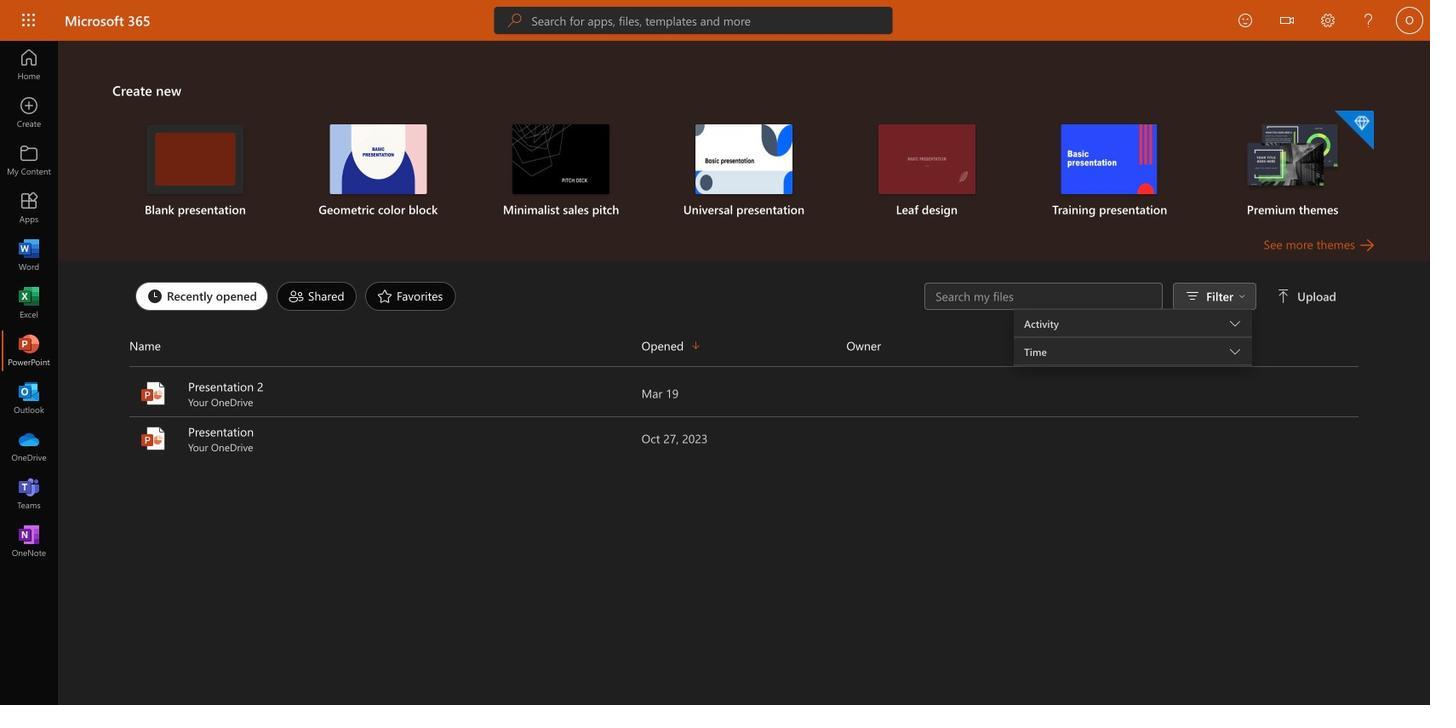 Task type: describe. For each thing, give the bounding box(es) containing it.
name presentation 2 cell
[[129, 378, 642, 409]]

onedrive image
[[20, 438, 37, 455]]

powerpoint image
[[20, 342, 37, 359]]

minimalist sales pitch element
[[480, 124, 643, 218]]

apps image
[[20, 199, 37, 216]]

universal presentation image
[[696, 124, 793, 194]]

Search box. Suggestions appear as you type. search field
[[532, 7, 893, 34]]

leaf design image
[[879, 124, 976, 194]]

onenote image
[[20, 533, 37, 550]]

geometric color block element
[[297, 124, 460, 218]]

shared element
[[277, 282, 357, 311]]

3 tab from the left
[[361, 282, 460, 311]]

word image
[[20, 247, 37, 264]]

training presentation image
[[1062, 124, 1159, 194]]

minimalist sales pitch image
[[513, 124, 610, 194]]

outlook image
[[20, 390, 37, 407]]

favorites element
[[365, 282, 456, 311]]

premium themes element
[[1212, 111, 1375, 218]]

my content image
[[20, 152, 37, 169]]



Task type: vqa. For each thing, say whether or not it's contained in the screenshot.
OneNote image
yes



Task type: locate. For each thing, give the bounding box(es) containing it.
application
[[0, 41, 1431, 705]]

1 vertical spatial powerpoint image
[[140, 425, 167, 452]]

tab
[[131, 282, 272, 311], [272, 282, 361, 311], [361, 282, 460, 311]]

2 powerpoint image from the top
[[140, 425, 167, 452]]

1 powerpoint image from the top
[[140, 380, 167, 407]]

premium templates diamond image
[[1336, 111, 1375, 150]]

powerpoint image for "name presentation 2" cell
[[140, 380, 167, 407]]

recently opened element
[[135, 282, 268, 311]]

0 vertical spatial powerpoint image
[[140, 380, 167, 407]]

Search my files text field
[[934, 288, 1154, 305]]

None search field
[[494, 7, 893, 34]]

powerpoint image for name presentation cell
[[140, 425, 167, 452]]

leaf design element
[[846, 124, 1009, 218]]

displaying 2 out of 11 files. status
[[925, 283, 1341, 369]]

banner
[[0, 0, 1431, 44]]

navigation
[[0, 41, 58, 566]]

excel image
[[20, 295, 37, 312]]

menu
[[1014, 309, 1253, 310]]

2 tab from the left
[[272, 282, 361, 311]]

powerpoint image inside "name presentation 2" cell
[[140, 380, 167, 407]]

premium themes image
[[1245, 124, 1342, 193]]

row
[[129, 332, 1359, 367]]

main content
[[58, 41, 1431, 462]]

powerpoint image inside name presentation cell
[[140, 425, 167, 452]]

home image
[[20, 56, 37, 73]]

training presentation element
[[1029, 124, 1192, 218]]

menu inside displaying 2 out of 11 files. 'status'
[[1014, 309, 1253, 310]]

activity, column 4 of 4 column header
[[1052, 332, 1359, 359]]

1 tab from the left
[[131, 282, 272, 311]]

geometric color block image
[[330, 124, 427, 194]]

create image
[[20, 104, 37, 121]]

blank presentation element
[[114, 124, 277, 218]]

powerpoint image
[[140, 380, 167, 407], [140, 425, 167, 452]]

list
[[112, 109, 1376, 235]]

universal presentation element
[[663, 124, 826, 218]]

name presentation cell
[[129, 423, 642, 454]]

teams image
[[20, 485, 37, 503]]

tab list
[[131, 278, 925, 315]]



